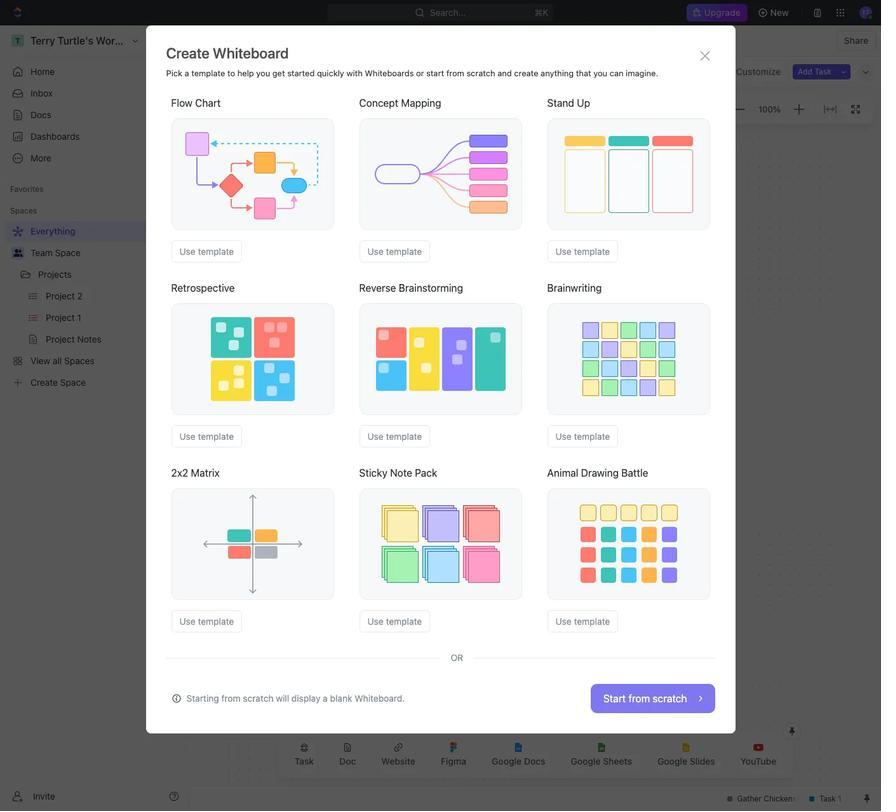 Task type: vqa. For each thing, say whether or not it's contained in the screenshot.
Create Whiteboard
yes



Task type: locate. For each thing, give the bounding box(es) containing it.
chart
[[195, 97, 221, 109]]

inbox
[[31, 88, 53, 99]]

google left sheets
[[571, 756, 601, 767]]

figma
[[441, 756, 467, 767]]

0 horizontal spatial google
[[492, 756, 522, 767]]

use for sticky note pack
[[368, 616, 384, 627]]

note
[[390, 467, 413, 479]]

you left can
[[594, 68, 608, 78]]

google left slides
[[658, 756, 688, 767]]

from for start from scratch
[[629, 693, 650, 704]]

stand up
[[548, 97, 591, 109]]

board
[[256, 66, 280, 77]]

1 horizontal spatial from
[[447, 68, 465, 78]]

1 vertical spatial task
[[295, 756, 314, 767]]

space
[[55, 247, 81, 258]]

template for stand
[[574, 246, 610, 257]]

use template
[[180, 246, 234, 257], [368, 246, 422, 257], [556, 246, 610, 257], [180, 431, 234, 442], [368, 431, 422, 442], [556, 431, 610, 442], [180, 616, 234, 627], [368, 616, 422, 627], [556, 616, 610, 627]]

scratch for starting from scratch will display a blank whiteboard.
[[243, 693, 274, 704]]

scratch inside "button"
[[653, 693, 687, 704]]

docs
[[31, 109, 51, 120], [524, 756, 546, 767]]

a
[[185, 68, 189, 78], [323, 693, 328, 704]]

0 horizontal spatial or
[[416, 68, 424, 78]]

docs inside button
[[524, 756, 546, 767]]

1 google from the left
[[492, 756, 522, 767]]

from for starting from scratch will display a blank whiteboard.
[[222, 693, 241, 704]]

use template for stand up
[[556, 246, 610, 257]]

favorites button
[[5, 182, 49, 197]]

tree containing team space
[[5, 221, 184, 393]]

template for 2x2
[[198, 616, 234, 627]]

2 google from the left
[[571, 756, 601, 767]]

use template button for concept mapping
[[359, 240, 430, 263]]

starting from scratch will display a blank whiteboard.
[[187, 693, 405, 704]]

new
[[771, 7, 789, 18]]

doc button
[[329, 735, 366, 774]]

use for flow chart
[[180, 246, 196, 257]]

pick a template to help you get started quickly with whiteboards or start from scratch and create anything that you can imagine.
[[166, 68, 659, 78]]

new button
[[753, 3, 797, 23]]

task left doc
[[295, 756, 314, 767]]

use template for retrospective
[[180, 431, 234, 442]]

quickly
[[317, 68, 344, 78]]

sticky
[[359, 467, 388, 479]]

everything
[[201, 35, 246, 46]]

to
[[228, 68, 235, 78]]

from right start
[[447, 68, 465, 78]]

google for google slides
[[658, 756, 688, 767]]

sticky note pack
[[359, 467, 437, 479]]

1 horizontal spatial a
[[323, 693, 328, 704]]

3 google from the left
[[658, 756, 688, 767]]

you left get
[[256, 68, 270, 78]]

home link
[[5, 62, 184, 82]]

google right figma
[[492, 756, 522, 767]]

docs link
[[5, 105, 184, 125]]

task
[[815, 66, 832, 76], [295, 756, 314, 767]]

use template button for stand up
[[548, 240, 619, 263]]

scratch left will
[[243, 693, 274, 704]]

0 horizontal spatial docs
[[31, 109, 51, 120]]

start from scratch button
[[591, 684, 715, 713]]

from right start at the right of the page
[[629, 693, 650, 704]]

template for reverse
[[386, 431, 422, 442]]

tree
[[5, 221, 184, 393]]

0 horizontal spatial you
[[256, 68, 270, 78]]

task inside button
[[295, 756, 314, 767]]

0 vertical spatial docs
[[31, 109, 51, 120]]

docs inside sidebar navigation
[[31, 109, 51, 120]]

create
[[166, 44, 210, 62]]

create whiteboard dialog
[[146, 25, 736, 734]]

1 you from the left
[[256, 68, 270, 78]]

use template button
[[171, 240, 242, 263], [359, 240, 430, 263], [548, 240, 619, 263], [171, 425, 242, 447], [359, 425, 430, 447], [548, 425, 619, 447], [171, 610, 242, 632], [359, 610, 430, 632], [548, 610, 619, 632]]

add task
[[798, 66, 832, 76]]

website button
[[371, 735, 426, 774]]

retrospective
[[171, 282, 235, 294]]

google for google docs
[[492, 756, 522, 767]]

from
[[447, 68, 465, 78], [222, 693, 241, 704], [629, 693, 650, 704]]

0 vertical spatial task
[[815, 66, 832, 76]]

from right 'starting'
[[222, 693, 241, 704]]

1 horizontal spatial you
[[594, 68, 608, 78]]

a right pick
[[185, 68, 189, 78]]

start
[[604, 693, 626, 704]]

use for concept mapping
[[368, 246, 384, 257]]

animal
[[548, 467, 579, 479]]

use for reverse brainstorming
[[368, 431, 384, 442]]

0 horizontal spatial task
[[295, 756, 314, 767]]

template
[[191, 68, 225, 78], [198, 246, 234, 257], [386, 246, 422, 257], [574, 246, 610, 257], [198, 431, 234, 442], [386, 431, 422, 442], [574, 431, 610, 442], [198, 616, 234, 627], [386, 616, 422, 627], [574, 616, 610, 627]]

1 vertical spatial a
[[323, 693, 328, 704]]

scratch
[[467, 68, 496, 78], [243, 693, 274, 704], [653, 693, 687, 704]]

google sheets
[[571, 756, 632, 767]]

0 vertical spatial or
[[416, 68, 424, 78]]

scratch right start at the right of the page
[[653, 693, 687, 704]]

2x2
[[171, 467, 188, 479]]

team
[[31, 247, 53, 258]]

1 horizontal spatial task
[[815, 66, 832, 76]]

use template for animal drawing battle
[[556, 616, 610, 627]]

google slides
[[658, 756, 716, 767]]

user group image
[[13, 249, 23, 257]]

task button
[[285, 735, 324, 774]]

or
[[416, 68, 424, 78], [451, 652, 463, 663]]

1 horizontal spatial or
[[451, 652, 463, 663]]

1 vertical spatial docs
[[524, 756, 546, 767]]

search...
[[430, 7, 467, 18]]

up
[[577, 97, 591, 109]]

2 horizontal spatial from
[[629, 693, 650, 704]]

from inside "button"
[[629, 693, 650, 704]]

with
[[347, 68, 363, 78]]

google docs
[[492, 756, 546, 767]]

google docs button
[[482, 735, 556, 774]]

2 horizontal spatial google
[[658, 756, 688, 767]]

use template for 2x2 matrix
[[180, 616, 234, 627]]

google
[[492, 756, 522, 767], [571, 756, 601, 767], [658, 756, 688, 767]]

100% button
[[756, 102, 784, 117]]

2 horizontal spatial scratch
[[653, 693, 687, 704]]

dashboards
[[31, 131, 80, 142]]

tree inside sidebar navigation
[[5, 221, 184, 393]]

0 vertical spatial a
[[185, 68, 189, 78]]

scratch left and
[[467, 68, 496, 78]]

a left blank
[[323, 693, 328, 704]]

sheets
[[603, 756, 632, 767]]

1 horizontal spatial docs
[[524, 756, 546, 767]]

1 horizontal spatial google
[[571, 756, 601, 767]]

create
[[514, 68, 539, 78]]

use template button for sticky note pack
[[359, 610, 430, 632]]

0 horizontal spatial from
[[222, 693, 241, 704]]

can
[[610, 68, 624, 78]]

2x2 matrix
[[171, 467, 220, 479]]

use template for flow chart
[[180, 246, 234, 257]]

figma button
[[431, 735, 477, 774]]

use template for concept mapping
[[368, 246, 422, 257]]

template for sticky
[[386, 616, 422, 627]]

use template button for flow chart
[[171, 240, 242, 263]]

favorites
[[10, 184, 44, 194]]

task inside button
[[815, 66, 832, 76]]

2 you from the left
[[594, 68, 608, 78]]

0 horizontal spatial scratch
[[243, 693, 274, 704]]

slides
[[690, 756, 716, 767]]

template for animal
[[574, 616, 610, 627]]

calendar
[[304, 66, 342, 77]]

task right the add
[[815, 66, 832, 76]]

help
[[238, 68, 254, 78]]

upgrade
[[705, 7, 742, 18]]

use
[[180, 246, 196, 257], [368, 246, 384, 257], [556, 246, 572, 257], [180, 431, 196, 442], [368, 431, 384, 442], [556, 431, 572, 442], [180, 616, 196, 627], [368, 616, 384, 627], [556, 616, 572, 627]]

brainwriting
[[548, 282, 602, 294]]

start from scratch
[[604, 693, 687, 704]]

use template button for animal drawing battle
[[548, 610, 619, 632]]



Task type: describe. For each thing, give the bounding box(es) containing it.
list
[[217, 66, 232, 77]]

use template button for retrospective
[[171, 425, 242, 447]]

idea
[[365, 66, 383, 77]]

concept
[[359, 97, 399, 109]]

whiteboard
[[213, 44, 289, 62]]

mapping
[[401, 97, 442, 109]]

1 horizontal spatial scratch
[[467, 68, 496, 78]]

idea board
[[365, 66, 410, 77]]

inbox link
[[5, 83, 184, 104]]

use for 2x2 matrix
[[180, 616, 196, 627]]

scratch for start from scratch
[[653, 693, 687, 704]]

use for retrospective
[[180, 431, 196, 442]]

calendar link
[[301, 63, 342, 80]]

battle
[[622, 467, 649, 479]]

create whiteboard
[[166, 44, 289, 62]]

stand
[[548, 97, 575, 109]]

drawing
[[581, 467, 619, 479]]

idea board link
[[363, 63, 410, 80]]

whiteboards
[[365, 68, 414, 78]]

invite
[[33, 790, 55, 801]]

display
[[292, 693, 321, 704]]

that
[[576, 68, 592, 78]]

team space link
[[31, 243, 182, 263]]

use for animal drawing battle
[[556, 616, 572, 627]]

customize button
[[720, 63, 785, 80]]

start
[[427, 68, 444, 78]]

projects link
[[38, 264, 149, 285]]

home
[[31, 66, 55, 77]]

template for concept
[[386, 246, 422, 257]]

concept mapping
[[359, 97, 442, 109]]

use template for sticky note pack
[[368, 616, 422, 627]]

dashboards link
[[5, 126, 184, 147]]

board
[[386, 66, 410, 77]]

use template for reverse brainstorming
[[368, 431, 422, 442]]

pick
[[166, 68, 182, 78]]

0 horizontal spatial a
[[185, 68, 189, 78]]

use template button for reverse brainstorming
[[359, 425, 430, 447]]

1 vertical spatial or
[[451, 652, 463, 663]]

flow
[[171, 97, 193, 109]]

anything
[[541, 68, 574, 78]]

flow chart
[[171, 97, 221, 109]]

list link
[[214, 63, 232, 80]]

matrix
[[191, 467, 220, 479]]

use template button for 2x2 matrix
[[171, 610, 242, 632]]

pack
[[415, 467, 437, 479]]

youtube
[[741, 756, 777, 767]]

use for stand up
[[556, 246, 572, 257]]

board link
[[253, 63, 280, 80]]

reverse brainstorming
[[359, 282, 463, 294]]

starting
[[187, 693, 219, 704]]

sidebar navigation
[[0, 25, 190, 811]]

share button
[[837, 31, 877, 51]]

template for flow
[[198, 246, 234, 257]]

team space
[[31, 247, 81, 258]]

customize
[[737, 66, 781, 77]]

whiteboard.
[[355, 693, 405, 704]]

google for google sheets
[[571, 756, 601, 767]]

brainstorming
[[399, 282, 463, 294]]

youtube button
[[731, 735, 787, 774]]

projects
[[38, 269, 72, 280]]

doc
[[340, 756, 356, 767]]

use template button for brainwriting
[[548, 425, 619, 447]]

upgrade link
[[687, 4, 748, 22]]

everything link
[[198, 33, 249, 48]]

add
[[798, 66, 813, 76]]

google sheets button
[[561, 735, 643, 774]]

animal drawing battle
[[548, 467, 649, 479]]

spaces
[[10, 206, 37, 215]]

started
[[287, 68, 315, 78]]

website
[[382, 756, 416, 767]]

imagine.
[[626, 68, 659, 78]]

reverse
[[359, 282, 396, 294]]

use for brainwriting
[[556, 431, 572, 442]]

100%
[[759, 104, 781, 114]]

and
[[498, 68, 512, 78]]

add task button
[[793, 64, 837, 79]]

share
[[845, 35, 869, 46]]

⌘k
[[535, 7, 549, 18]]

use template for brainwriting
[[556, 431, 610, 442]]



